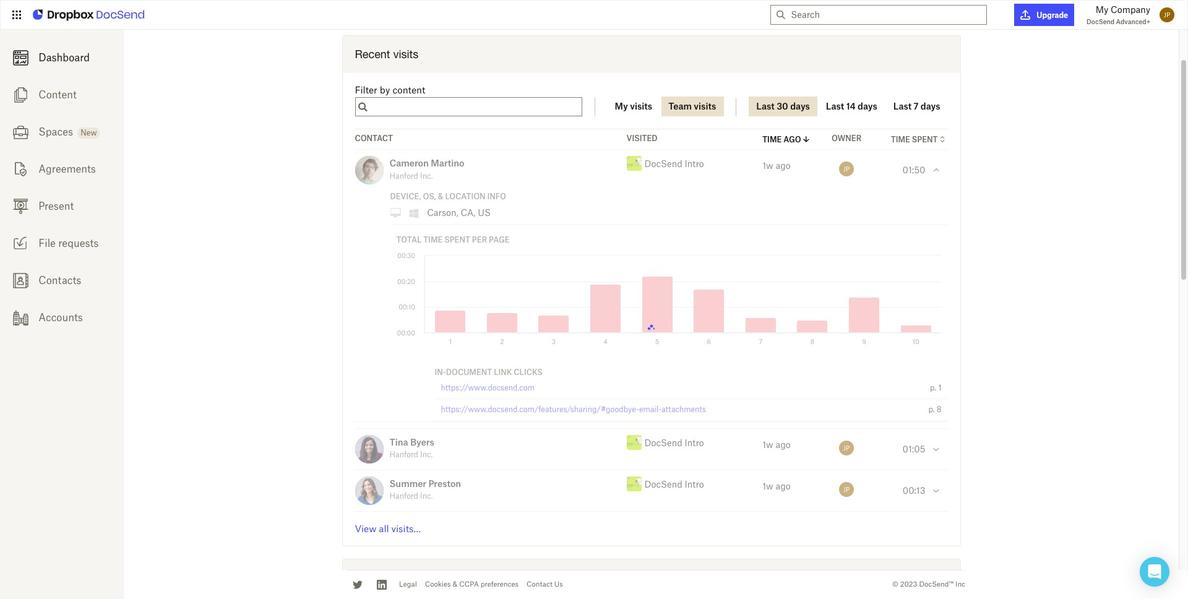 Task type: vqa. For each thing, say whether or not it's contained in the screenshot.
bottom will
no



Task type: describe. For each thing, give the bounding box(es) containing it.
intro for 00:13
[[685, 479, 705, 490]]

2023
[[901, 581, 918, 589]]

p. for p. 8
[[929, 405, 936, 415]]

requests
[[58, 237, 99, 250]]

intro for 01:05
[[685, 438, 705, 448]]

in-
[[435, 368, 446, 377]]

contact us link
[[527, 581, 563, 589]]

docsend intro for summer preston
[[645, 479, 705, 490]]

https://www.docsend.com/features/sharing/#goodbye-email-attachments
[[441, 405, 706, 415]]

inc
[[956, 581, 966, 589]]

accounts
[[39, 311, 83, 324]]

hanford for cameron
[[390, 171, 419, 181]]

visits for team visits
[[694, 101, 717, 112]]

cookies & ccpa preferences link
[[425, 581, 519, 589]]

sidebar dashboard image
[[13, 50, 28, 66]]

my visits button
[[608, 97, 660, 117]]

per
[[472, 236, 487, 245]]

location
[[445, 192, 486, 202]]

01:50
[[903, 165, 926, 175]]

clicks
[[514, 368, 543, 377]]

time for time ago
[[763, 135, 782, 144]]

my company docsend advanced+
[[1087, 4, 1151, 25]]

recent visits
[[355, 48, 419, 61]]

team
[[669, 101, 692, 112]]

time spent
[[892, 135, 938, 144]]

docsend intro link for byers
[[645, 438, 705, 448]]

attachments
[[662, 405, 706, 415]]

inc. for preston
[[421, 492, 433, 501]]

contact for contact us
[[527, 581, 553, 589]]

recent
[[355, 48, 390, 61]]

summer preston hanford inc.
[[390, 478, 461, 501]]

00:13
[[903, 485, 926, 496]]

last for last 14 days
[[827, 101, 845, 112]]

© 2023 docsend™ inc
[[893, 581, 966, 589]]

my for visits
[[615, 101, 628, 112]]

total time spent per page
[[397, 236, 510, 245]]

tina
[[390, 437, 408, 447]]

Filter by content text field
[[370, 101, 582, 114]]

Search text field
[[792, 6, 982, 24]]

inc. for byers
[[421, 450, 433, 460]]

carson,
[[427, 208, 459, 218]]

device, os, & location info
[[390, 192, 506, 202]]

upgrade image
[[1021, 10, 1031, 20]]

link
[[494, 368, 512, 377]]

last 7 days
[[894, 101, 941, 112]]

sidebar spaces image
[[13, 124, 28, 140]]

& inside recent visits list list
[[438, 192, 444, 202]]

view
[[355, 523, 377, 534]]

docsend inside my company docsend advanced+
[[1087, 18, 1115, 25]]

intro for 01:50
[[685, 159, 705, 169]]

agreements
[[39, 163, 96, 175]]

summer preston link
[[390, 478, 461, 489]]

last 30 days
[[757, 101, 811, 112]]

©
[[893, 581, 899, 589]]

filter
[[355, 84, 378, 95]]

content link
[[0, 76, 124, 113]]

time ago
[[763, 135, 802, 144]]

hanford for summer
[[390, 492, 419, 501]]

hanford for tina
[[390, 450, 419, 460]]

preston
[[429, 478, 461, 489]]

email-
[[640, 405, 662, 415]]

30
[[777, 101, 789, 112]]

visits…
[[392, 523, 421, 534]]

preferences
[[481, 581, 519, 589]]

view all visits… link
[[355, 523, 421, 534]]

dashboard link
[[0, 39, 124, 76]]

1w for 00:13
[[763, 481, 774, 492]]

docsend™
[[920, 581, 954, 589]]

file requests
[[39, 237, 99, 250]]

tina byers link
[[390, 437, 435, 447]]

cameron martino hanford inc.
[[390, 158, 465, 181]]

last 7 days button
[[887, 97, 948, 117]]

ago for 01:05
[[776, 440, 791, 450]]

receive image
[[13, 236, 28, 251]]

team visits
[[669, 101, 717, 112]]

time spent button
[[892, 135, 948, 145]]

1w for 01:50
[[763, 161, 774, 171]]

martino
[[431, 158, 465, 168]]

content
[[39, 89, 77, 101]]

present link
[[0, 188, 124, 225]]

01:05
[[903, 444, 926, 454]]

sidebar ndas image
[[13, 161, 28, 177]]

recent visits list list
[[343, 117, 961, 546]]

filter by content
[[355, 84, 426, 95]]

document
[[446, 368, 492, 377]]

hanford inc. link for tina
[[390, 450, 433, 460]]

my for company
[[1096, 4, 1109, 15]]

by
[[380, 84, 390, 95]]

8
[[938, 405, 942, 415]]

device,
[[390, 192, 421, 202]]

https://www.docsend.com
[[441, 383, 535, 392]]

page
[[489, 236, 510, 245]]

ago
[[784, 135, 802, 144]]

contacts
[[39, 274, 81, 287]]

contacts link
[[0, 262, 124, 299]]

time ago button
[[763, 135, 812, 145]]

jp button
[[1157, 4, 1178, 25]]

docsend intro link for martino
[[645, 159, 705, 169]]

legal link
[[399, 581, 417, 589]]



Task type: locate. For each thing, give the bounding box(es) containing it.
inc. down the byers
[[421, 450, 433, 460]]

0 vertical spatial my
[[1096, 4, 1109, 15]]

2 inc. from the top
[[421, 450, 433, 460]]

file requests link
[[0, 225, 124, 262]]

0 horizontal spatial contact
[[355, 134, 393, 143]]

spent up 01:50
[[913, 135, 938, 144]]

docsend for 01:50
[[645, 159, 683, 169]]

7
[[914, 101, 919, 112]]

0 vertical spatial contact
[[355, 134, 393, 143]]

days right 14
[[858, 101, 878, 112]]

my left company
[[1096, 4, 1109, 15]]

owner
[[832, 134, 862, 143]]

1 horizontal spatial visits
[[631, 101, 653, 112]]

0 vertical spatial intro
[[685, 159, 705, 169]]

2 horizontal spatial days
[[921, 101, 941, 112]]

tina byers hanford inc.
[[390, 437, 435, 460]]

1 1w from the top
[[763, 161, 774, 171]]

intro
[[685, 159, 705, 169], [685, 438, 705, 448], [685, 479, 705, 490]]

docsend intro link for preston
[[645, 479, 705, 490]]

cookies
[[425, 581, 451, 589]]

docsend for 01:05
[[645, 438, 683, 448]]

3 1w from the top
[[763, 481, 774, 492]]

days for last 14 days
[[858, 101, 878, 112]]

visits for recent visits
[[394, 48, 419, 61]]

jp
[[1165, 11, 1171, 19], [844, 166, 850, 173], [844, 445, 850, 452], [844, 486, 850, 494]]

summer
[[390, 478, 427, 489]]

tina byers image
[[355, 435, 384, 464], [355, 435, 384, 464]]

0 horizontal spatial tab list
[[608, 85, 724, 117]]

2 hanford from the top
[[390, 450, 419, 460]]

total
[[397, 236, 422, 245]]

1 horizontal spatial days
[[858, 101, 878, 112]]

visits inside 'my visits' button
[[631, 101, 653, 112]]

1 docsend intro link from the top
[[645, 159, 705, 169]]

1 intro from the top
[[685, 159, 705, 169]]

1 vertical spatial 1w
[[763, 440, 774, 450]]

my up visited
[[615, 101, 628, 112]]

1 hanford from the top
[[390, 171, 419, 181]]

0 horizontal spatial time
[[424, 236, 443, 245]]

1 vertical spatial &
[[453, 581, 458, 589]]

3 hanford from the top
[[390, 492, 419, 501]]

1w ago jp for 01:50
[[763, 161, 850, 173]]

1 vertical spatial contact
[[527, 581, 553, 589]]

inc. down cameron martino link
[[421, 171, 433, 181]]

hanford
[[390, 171, 419, 181], [390, 450, 419, 460], [390, 492, 419, 501]]

sidebar present image
[[13, 199, 28, 214]]

1 inc. from the top
[[421, 171, 433, 181]]

hanford inside the summer preston hanford inc.
[[390, 492, 419, 501]]

1 vertical spatial intro
[[685, 438, 705, 448]]

jp inside dropdown button
[[1165, 11, 1171, 19]]

0 horizontal spatial &
[[438, 192, 444, 202]]

days inside the last 30 days button
[[791, 101, 811, 112]]

tab list containing last 30 days
[[750, 85, 948, 117]]

docsend
[[1087, 18, 1115, 25], [645, 159, 683, 169], [645, 438, 683, 448], [645, 479, 683, 490]]

& right os,
[[438, 192, 444, 202]]

ca,
[[461, 208, 476, 218]]

ago for 01:50
[[776, 161, 791, 171]]

contact left us
[[527, 581, 553, 589]]

visits up visited
[[631, 101, 653, 112]]

time inside time ago button
[[763, 135, 782, 144]]

desktop image
[[390, 208, 401, 218]]

summer preston image
[[355, 477, 384, 505], [355, 477, 384, 505]]

3 days from the left
[[921, 101, 941, 112]]

contact us
[[527, 581, 563, 589]]

1 horizontal spatial contact
[[527, 581, 553, 589]]

team visits button
[[661, 97, 724, 117]]

inc. for martino
[[421, 171, 433, 181]]

sidebar contacts image
[[13, 273, 28, 288]]

time up 01:50
[[892, 135, 911, 144]]

p.
[[931, 383, 937, 392], [929, 405, 936, 415]]

2 tab list from the left
[[750, 85, 948, 117]]

hanford inc. link down tina byers 'link' on the bottom of page
[[390, 450, 433, 460]]

hanford down tina
[[390, 450, 419, 460]]

1 horizontal spatial my
[[1096, 4, 1109, 15]]

p. 1
[[931, 383, 942, 392]]

1 ago from the top
[[776, 161, 791, 171]]

upgrade button
[[1015, 4, 1075, 26]]

hanford inc. link for cameron
[[390, 171, 433, 181]]

cameron
[[390, 158, 429, 168]]

sidebar accounts image
[[13, 310, 28, 326]]

0 horizontal spatial visits
[[394, 48, 419, 61]]

https://www.docsend.com/features/sharing/#goodbye-email-attachments link
[[441, 405, 706, 415]]

sidebar documents image
[[13, 87, 28, 103]]

2 days from the left
[[858, 101, 878, 112]]

new
[[81, 128, 97, 137]]

jp for 01:05
[[844, 445, 850, 452]]

1 vertical spatial hanford inc. link
[[390, 450, 433, 460]]

file
[[39, 237, 56, 250]]

1w ago jp
[[763, 161, 850, 173], [763, 440, 850, 452], [763, 481, 850, 494]]

2 ago from the top
[[776, 440, 791, 450]]

ago for 00:13
[[776, 481, 791, 492]]

docsend for 00:13
[[645, 479, 683, 490]]

contact for contact
[[355, 134, 393, 143]]

2 vertical spatial 1w ago jp
[[763, 481, 850, 494]]

2 horizontal spatial time
[[892, 135, 911, 144]]

0 horizontal spatial days
[[791, 101, 811, 112]]

0 horizontal spatial my
[[615, 101, 628, 112]]

last for last 7 days
[[894, 101, 912, 112]]

visits
[[394, 48, 419, 61], [631, 101, 653, 112], [694, 101, 717, 112]]

visited
[[627, 134, 658, 143]]

1 last from the left
[[757, 101, 775, 112]]

0 vertical spatial hanford inc. link
[[390, 171, 433, 181]]

accounts link
[[0, 299, 124, 336]]

days inside last 14 days "button"
[[858, 101, 878, 112]]

docsend intro for tina byers
[[645, 438, 705, 448]]

spent inside button
[[913, 135, 938, 144]]

hanford down summer
[[390, 492, 419, 501]]

0 horizontal spatial last
[[757, 101, 775, 112]]

0 vertical spatial inc.
[[421, 171, 433, 181]]

last 14 days button
[[819, 97, 885, 117]]

docsend intro for cameron martino
[[645, 159, 705, 169]]

advanced+
[[1117, 18, 1151, 25]]

jp for 00:13
[[844, 486, 850, 494]]

1 horizontal spatial last
[[827, 101, 845, 112]]

last 14 days
[[827, 101, 878, 112]]

hanford inside tina byers hanford inc.
[[390, 450, 419, 460]]

hanford inside cameron martino hanford inc.
[[390, 171, 419, 181]]

1w for 01:05
[[763, 440, 774, 450]]

1 tab list from the left
[[608, 85, 724, 117]]

3 inc. from the top
[[421, 492, 433, 501]]

cameron martino link
[[390, 158, 465, 168]]

content
[[393, 84, 426, 95]]

contact
[[355, 134, 393, 143], [527, 581, 553, 589]]

search image
[[358, 101, 368, 113]]

my visits
[[615, 101, 653, 112]]

present
[[39, 200, 74, 212]]

1 vertical spatial spent
[[445, 236, 471, 245]]

0 vertical spatial docsend intro
[[645, 159, 705, 169]]

0 vertical spatial ago
[[776, 161, 791, 171]]

byers
[[411, 437, 435, 447]]

2 docsend intro link from the top
[[645, 438, 705, 448]]

all
[[379, 523, 389, 534]]

1 vertical spatial docsend intro
[[645, 438, 705, 448]]

2 vertical spatial ago
[[776, 481, 791, 492]]

time inside time spent button
[[892, 135, 911, 144]]

inc. inside tina byers hanford inc.
[[421, 450, 433, 460]]

ago
[[776, 161, 791, 171], [776, 440, 791, 450], [776, 481, 791, 492]]

2 intro from the top
[[685, 438, 705, 448]]

1 horizontal spatial tab list
[[750, 85, 948, 117]]

2 vertical spatial hanford
[[390, 492, 419, 501]]

time
[[763, 135, 782, 144], [892, 135, 911, 144], [424, 236, 443, 245]]

https://www.docsend.com link
[[441, 383, 535, 392]]

0 vertical spatial &
[[438, 192, 444, 202]]

3 hanford inc. link from the top
[[390, 492, 433, 501]]

spent left per
[[445, 236, 471, 245]]

0 horizontal spatial spent
[[445, 236, 471, 245]]

days for last 30 days
[[791, 101, 811, 112]]

hanford inc. link for summer
[[390, 492, 433, 501]]

last left 14
[[827, 101, 845, 112]]

us
[[478, 208, 491, 218]]

last inside "button"
[[827, 101, 845, 112]]

&
[[438, 192, 444, 202], [453, 581, 458, 589]]

1 hanford inc. link from the top
[[390, 171, 433, 181]]

cookies & ccpa preferences
[[425, 581, 519, 589]]

3 1w ago jp from the top
[[763, 481, 850, 494]]

2 vertical spatial hanford inc. link
[[390, 492, 433, 501]]

2 vertical spatial docsend intro link
[[645, 479, 705, 490]]

1 vertical spatial hanford
[[390, 450, 419, 460]]

hanford inc. link
[[390, 171, 433, 181], [390, 450, 433, 460], [390, 492, 433, 501]]

1 1w ago jp from the top
[[763, 161, 850, 173]]

14
[[847, 101, 856, 112]]

contact down search icon
[[355, 134, 393, 143]]

hanford inc. link down summer
[[390, 492, 433, 501]]

company
[[1112, 4, 1151, 15]]

0 vertical spatial hanford
[[390, 171, 419, 181]]

time left ago
[[763, 135, 782, 144]]

windows image
[[410, 208, 419, 218]]

2 docsend intro from the top
[[645, 438, 705, 448]]

hanford inc. link down cameron
[[390, 171, 433, 181]]

2 hanford inc. link from the top
[[390, 450, 433, 460]]

https://www.docsend.com/features/sharing/#goodbye-
[[441, 405, 640, 415]]

& left ccpa
[[453, 581, 458, 589]]

tab list
[[608, 85, 724, 117], [750, 85, 948, 117]]

in-document link clicks
[[435, 368, 543, 377]]

1 horizontal spatial &
[[453, 581, 458, 589]]

last for last 30 days
[[757, 101, 775, 112]]

days inside last 7 days button
[[921, 101, 941, 112]]

upgrade
[[1037, 10, 1069, 20]]

2 1w ago jp from the top
[[763, 440, 850, 452]]

0 vertical spatial spent
[[913, 135, 938, 144]]

inc. down summer preston link
[[421, 492, 433, 501]]

visits for my visits
[[631, 101, 653, 112]]

1
[[939, 383, 942, 392]]

0 vertical spatial 1w
[[763, 161, 774, 171]]

p. for p. 1
[[931, 383, 937, 392]]

tab list containing my visits
[[608, 85, 724, 117]]

os,
[[423, 192, 436, 202]]

1 vertical spatial docsend intro link
[[645, 438, 705, 448]]

3 last from the left
[[894, 101, 912, 112]]

2 last from the left
[[827, 101, 845, 112]]

hanford down cameron
[[390, 171, 419, 181]]

1 vertical spatial p.
[[929, 405, 936, 415]]

visits right recent on the top left of page
[[394, 48, 419, 61]]

0 vertical spatial 1w ago jp
[[763, 161, 850, 173]]

time right total at top left
[[424, 236, 443, 245]]

p. left "1"
[[931, 383, 937, 392]]

view all visits…
[[355, 523, 421, 534]]

1 vertical spatial ago
[[776, 440, 791, 450]]

3 intro from the top
[[685, 479, 705, 490]]

days for last 7 days
[[921, 101, 941, 112]]

1 docsend intro from the top
[[645, 159, 705, 169]]

1 days from the left
[[791, 101, 811, 112]]

3 docsend intro link from the top
[[645, 479, 705, 490]]

2 vertical spatial docsend intro
[[645, 479, 705, 490]]

0 vertical spatial docsend intro link
[[645, 159, 705, 169]]

p. left 8
[[929, 405, 936, 415]]

inc. inside the summer preston hanford inc.
[[421, 492, 433, 501]]

2 horizontal spatial last
[[894, 101, 912, 112]]

my inside my company docsend advanced+
[[1096, 4, 1109, 15]]

1 vertical spatial my
[[615, 101, 628, 112]]

spaces new
[[39, 126, 97, 138]]

ccpa
[[460, 581, 479, 589]]

legal
[[399, 581, 417, 589]]

3 docsend intro from the top
[[645, 479, 705, 490]]

docsend intro link
[[645, 159, 705, 169], [645, 438, 705, 448], [645, 479, 705, 490]]

time for time spent
[[892, 135, 911, 144]]

2 vertical spatial intro
[[685, 479, 705, 490]]

my inside button
[[615, 101, 628, 112]]

last left 30
[[757, 101, 775, 112]]

1w ago jp for 00:13
[[763, 481, 850, 494]]

1w ago jp for 01:05
[[763, 440, 850, 452]]

spent
[[913, 135, 938, 144], [445, 236, 471, 245]]

spaces
[[39, 126, 73, 138]]

visits inside the team visits button
[[694, 101, 717, 112]]

1 vertical spatial inc.
[[421, 450, 433, 460]]

2 1w from the top
[[763, 440, 774, 450]]

inc. inside cameron martino hanford inc.
[[421, 171, 433, 181]]

days right 30
[[791, 101, 811, 112]]

visits right team
[[694, 101, 717, 112]]

contact inside recent visits list list
[[355, 134, 393, 143]]

last 30 days button
[[750, 97, 818, 117]]

agreements link
[[0, 150, 124, 188]]

1 horizontal spatial spent
[[913, 135, 938, 144]]

cameron martino image
[[355, 156, 384, 185], [355, 156, 384, 185]]

0 vertical spatial p.
[[931, 383, 937, 392]]

us
[[555, 581, 563, 589]]

last left 7
[[894, 101, 912, 112]]

1 vertical spatial 1w ago jp
[[763, 440, 850, 452]]

jp for 01:50
[[844, 166, 850, 173]]

2 vertical spatial 1w
[[763, 481, 774, 492]]

2 vertical spatial inc.
[[421, 492, 433, 501]]

2 horizontal spatial visits
[[694, 101, 717, 112]]

days right 7
[[921, 101, 941, 112]]

3 ago from the top
[[776, 481, 791, 492]]

1 horizontal spatial time
[[763, 135, 782, 144]]

p. 8
[[929, 405, 942, 415]]



